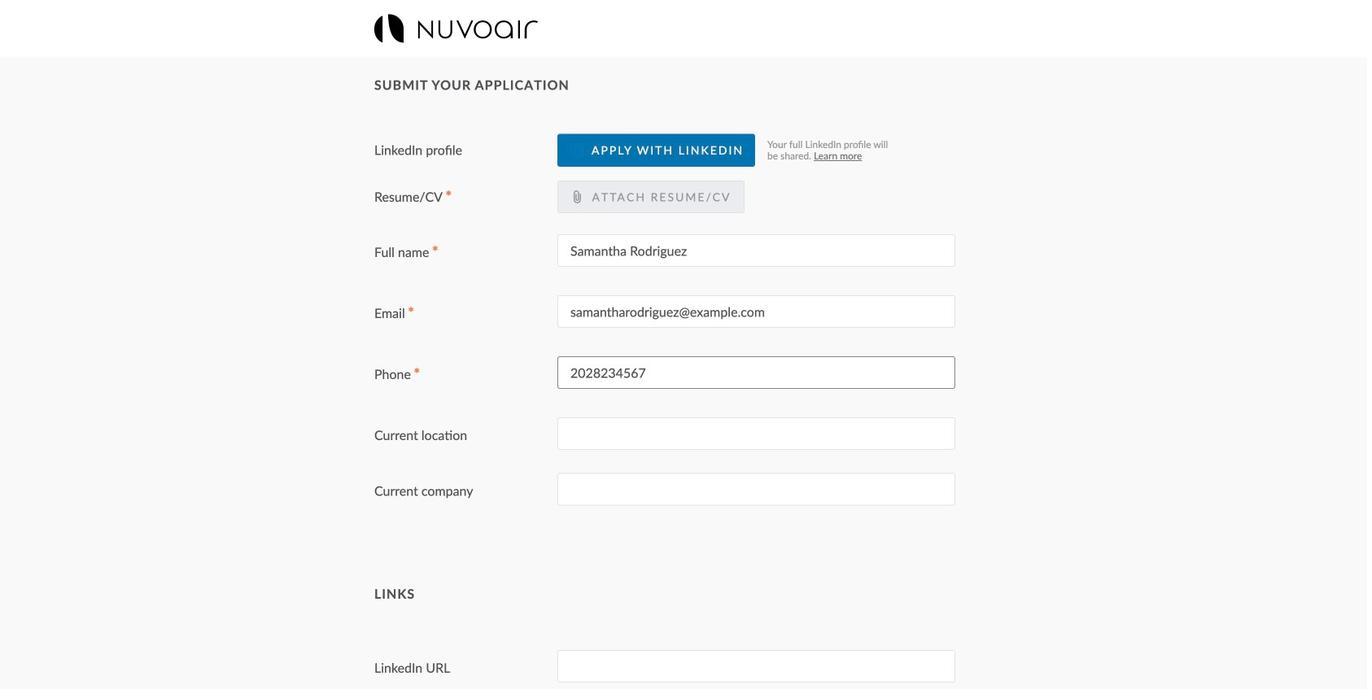 Task type: locate. For each thing, give the bounding box(es) containing it.
paperclip image
[[571, 191, 584, 204]]

None text field
[[558, 235, 956, 267], [558, 357, 956, 389], [558, 418, 956, 450], [558, 473, 956, 506], [558, 650, 956, 683], [558, 235, 956, 267], [558, 357, 956, 389], [558, 418, 956, 450], [558, 473, 956, 506], [558, 650, 956, 683]]

None email field
[[558, 296, 956, 328]]



Task type: describe. For each thing, give the bounding box(es) containing it.
nuvoair logo image
[[375, 14, 538, 43]]



